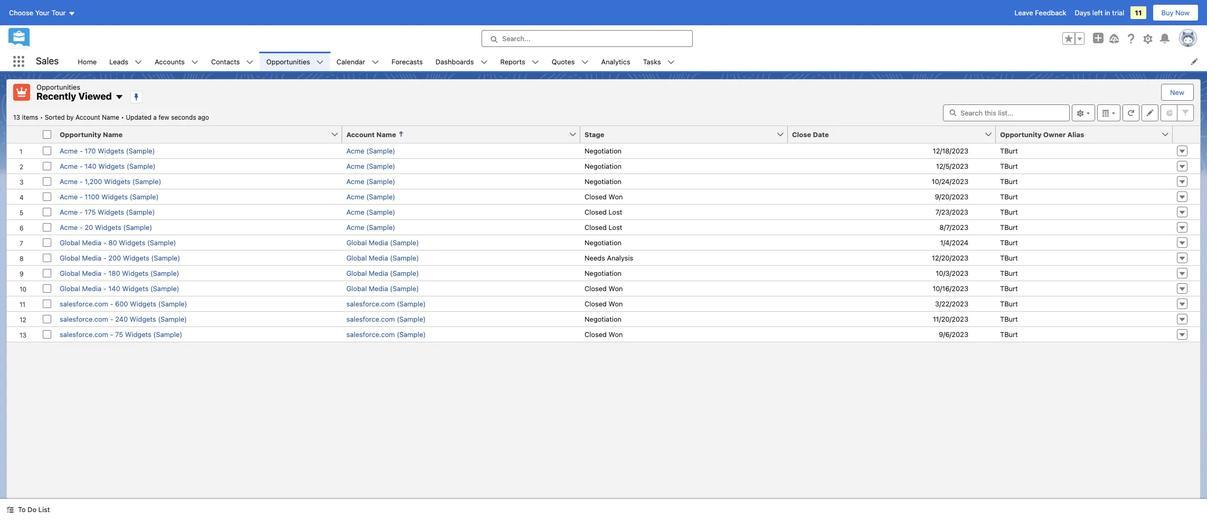 Task type: describe. For each thing, give the bounding box(es) containing it.
global media - 200 widgets (sample) link
[[60, 254, 180, 262]]

few
[[159, 113, 169, 121]]

tasks
[[643, 57, 661, 66]]

reports link
[[494, 52, 532, 71]]

home link
[[71, 52, 103, 71]]

175
[[85, 208, 96, 216]]

acme for acme - 1100 widgets (sample)'s acme (sample) link
[[346, 192, 364, 201]]

tburt for 3/22/2023
[[1000, 300, 1018, 308]]

salesforce.com (sample) for salesforce.com - 240 widgets (sample)
[[346, 315, 426, 323]]

opportunity for opportunity name
[[60, 130, 101, 139]]

acme - 140 widgets (sample) link
[[60, 162, 156, 170]]

widgets for 170
[[98, 147, 124, 155]]

1 • from the left
[[40, 113, 43, 121]]

10/16/2023
[[933, 284, 968, 293]]

days
[[1075, 8, 1090, 17]]

global media (sample) for global media - 80 widgets (sample)
[[346, 238, 419, 247]]

media for global media - 200 widgets (sample) link
[[82, 254, 101, 262]]

closed for 8/7/2023
[[585, 223, 607, 232]]

negotiation for 10/24/2023
[[585, 177, 622, 186]]

to do list
[[18, 506, 50, 514]]

- for 240
[[110, 315, 113, 323]]

closed for 9/6/2023
[[585, 330, 607, 339]]

ago
[[198, 113, 209, 121]]

recently viewed
[[36, 91, 112, 102]]

13 items • sorted by account name • updated a few seconds ago
[[13, 113, 209, 121]]

global for global media (sample) link for global media - 180 widgets (sample)
[[346, 269, 367, 277]]

text default image for contacts
[[246, 58, 254, 66]]

1/4/2024
[[940, 238, 968, 247]]

- down global media - 180 widgets (sample) link
[[103, 284, 106, 293]]

global media - 200 widgets (sample)
[[60, 254, 180, 262]]

12/5/2023
[[936, 162, 968, 170]]

media for global media (sample) link for global media - 180 widgets (sample)
[[369, 269, 388, 277]]

needs analysis
[[585, 254, 633, 262]]

global media (sample) link for global media - 140 widgets (sample)
[[346, 284, 419, 293]]

acme for acme - 1,200 widgets (sample) acme (sample) link
[[346, 177, 364, 186]]

8/7/2023
[[940, 223, 968, 232]]

name for opportunity
[[103, 130, 123, 139]]

analytics link
[[595, 52, 637, 71]]

leads
[[109, 57, 128, 66]]

- left 180 at the bottom of the page
[[103, 269, 106, 277]]

opportunities link
[[260, 52, 316, 71]]

lost for 7/23/2023
[[609, 208, 622, 216]]

global for global media (sample) link for global media - 80 widgets (sample)
[[346, 238, 367, 247]]

1100
[[85, 192, 99, 201]]

close date
[[792, 130, 829, 139]]

0 horizontal spatial account
[[76, 113, 100, 121]]

salesforce.com for salesforce.com - 600 widgets (sample) salesforce.com (sample) link
[[346, 300, 395, 308]]

quotes link
[[545, 52, 581, 71]]

tburt for 7/23/2023
[[1000, 208, 1018, 216]]

new
[[1170, 88, 1184, 97]]

acme (sample) link for acme - 170 widgets (sample)
[[346, 147, 395, 155]]

text default image inside recently viewed|opportunities|list view element
[[115, 93, 123, 101]]

acme - 170 widgets (sample) link
[[60, 147, 155, 155]]

account name
[[346, 130, 396, 139]]

global for global media - 80 widgets (sample) link
[[60, 238, 80, 247]]

opportunity owner alias element
[[996, 126, 1179, 143]]

salesforce.com - 600 widgets (sample)
[[60, 300, 187, 308]]

list
[[38, 506, 50, 514]]

salesforce.com (sample) link for salesforce.com - 600 widgets (sample)
[[346, 300, 426, 308]]

- for 1,200
[[80, 177, 83, 186]]

a
[[153, 113, 157, 121]]

tasks list item
[[637, 52, 681, 71]]

reports
[[500, 57, 525, 66]]

acme (sample) for acme - 1,200 widgets (sample)
[[346, 177, 395, 186]]

tburt for 12/20/2023
[[1000, 254, 1018, 262]]

75
[[115, 330, 123, 339]]

170
[[85, 147, 96, 155]]

acme for 'acme - 170 widgets (sample)' link
[[60, 147, 78, 155]]

closed for 3/22/2023
[[585, 300, 607, 308]]

180
[[108, 269, 120, 277]]

240
[[115, 315, 128, 323]]

1 vertical spatial opportunities
[[36, 83, 80, 91]]

text default image
[[191, 58, 198, 66]]

salesforce.com for salesforce.com - 600 widgets (sample) link at the bottom of page
[[60, 300, 108, 308]]

7/23/2023
[[935, 208, 968, 216]]

text default image for tasks
[[667, 58, 675, 66]]

global media - 180 widgets (sample) link
[[60, 269, 179, 277]]

owner
[[1043, 130, 1066, 139]]

calendar
[[337, 57, 365, 66]]

opportunity owner alias button
[[996, 126, 1161, 143]]

name for account
[[376, 130, 396, 139]]

salesforce.com for salesforce.com - 240 widgets (sample) link
[[60, 315, 108, 323]]

close date button
[[788, 126, 984, 143]]

acme - 1,200 widgets (sample)
[[60, 177, 161, 186]]

tburt for 10/3/2023
[[1000, 269, 1018, 277]]

12/18/2023
[[933, 147, 968, 155]]

global for global media (sample) link for global media - 200 widgets (sample)
[[346, 254, 367, 262]]

acme (sample) link for acme - 175 widgets (sample)
[[346, 208, 395, 216]]

20
[[85, 223, 93, 232]]

dashboards
[[436, 57, 474, 66]]

text default image for leads
[[135, 58, 142, 66]]

in
[[1105, 8, 1110, 17]]

0 horizontal spatial 140
[[85, 162, 96, 170]]

salesforce.com for salesforce.com - 75 widgets (sample) link
[[60, 330, 108, 339]]

opportunity name element
[[55, 126, 348, 143]]

contacts link
[[205, 52, 246, 71]]

salesforce.com for salesforce.com (sample) link corresponding to salesforce.com - 240 widgets (sample)
[[346, 315, 395, 323]]

search...
[[502, 34, 530, 43]]

now
[[1175, 8, 1190, 17]]

acme for acme - 20 widgets (sample) link
[[60, 223, 78, 232]]

forecasts link
[[385, 52, 429, 71]]

acme - 175 widgets (sample) link
[[60, 208, 155, 216]]

200
[[108, 254, 121, 262]]

accounts list item
[[148, 52, 205, 71]]

new button
[[1162, 84, 1193, 100]]

analytics
[[601, 57, 630, 66]]

closed won for 9/6/2023
[[585, 330, 623, 339]]

global for 'global media - 140 widgets (sample)' link
[[60, 284, 80, 293]]

acme - 140 widgets (sample)
[[60, 162, 156, 170]]

acme (sample) link for acme - 20 widgets (sample)
[[346, 223, 395, 232]]

acme for acme - 175 widgets (sample) link at the left top of the page
[[60, 208, 78, 216]]

opportunities image
[[13, 84, 30, 101]]

- for 20
[[80, 223, 83, 232]]

negotiation for 12/18/2023
[[585, 147, 622, 155]]

1,200
[[85, 177, 102, 186]]

recently viewed|opportunities|list view element
[[6, 79, 1201, 500]]

global media (sample) link for global media - 80 widgets (sample)
[[346, 238, 419, 247]]

widgets right 200
[[123, 254, 149, 262]]

global media - 80 widgets (sample) link
[[60, 238, 176, 247]]

opportunity owner alias
[[1000, 130, 1084, 139]]

global for global media (sample) link corresponding to global media - 140 widgets (sample)
[[346, 284, 367, 293]]

quotes list item
[[545, 52, 595, 71]]

acme for acme - 140 widgets (sample) link on the left of the page
[[60, 162, 78, 170]]

80
[[108, 238, 117, 247]]

choose your tour button
[[8, 4, 76, 21]]

tburt for 10/16/2023
[[1000, 284, 1018, 293]]

9/6/2023
[[939, 330, 968, 339]]

media for global media (sample) link for global media - 200 widgets (sample)
[[369, 254, 388, 262]]

won for 10/16/2023
[[609, 284, 623, 293]]

acme - 1100 widgets (sample)
[[60, 192, 159, 201]]

account name button
[[342, 126, 569, 143]]

quotes
[[552, 57, 575, 66]]

13
[[13, 113, 20, 121]]

closed won for 9/20/2023
[[585, 192, 623, 201]]

tasks link
[[637, 52, 667, 71]]

widgets up 'salesforce.com - 600 widgets (sample)'
[[122, 284, 148, 293]]

contacts list item
[[205, 52, 260, 71]]

action image
[[1173, 126, 1200, 143]]

11/20/2023
[[933, 315, 968, 323]]

calendar list item
[[330, 52, 385, 71]]

negotiation for 12/5/2023
[[585, 162, 622, 170]]

acme for acme (sample) link corresponding to acme - 170 widgets (sample)
[[346, 147, 364, 155]]

widgets for 600
[[130, 300, 156, 308]]



Task type: locate. For each thing, give the bounding box(es) containing it.
acme (sample) for acme - 175 widgets (sample)
[[346, 208, 395, 216]]

media for global media - 80 widgets (sample) link
[[82, 238, 101, 247]]

dashboards list item
[[429, 52, 494, 71]]

Search Recently Viewed list view. search field
[[943, 104, 1070, 121]]

3 closed won from the top
[[585, 300, 623, 308]]

600
[[115, 300, 128, 308]]

opportunity name button
[[55, 126, 331, 143]]

stage button
[[580, 126, 776, 143]]

global media (sample) for global media - 200 widgets (sample)
[[346, 254, 419, 262]]

salesforce.com - 600 widgets (sample) link
[[60, 300, 187, 308]]

tburt for 9/20/2023
[[1000, 192, 1018, 201]]

global media - 80 widgets (sample)
[[60, 238, 176, 247]]

won for 3/22/2023
[[609, 300, 623, 308]]

1 global media (sample) link from the top
[[346, 238, 419, 247]]

2 acme (sample) from the top
[[346, 162, 395, 170]]

1 horizontal spatial opportunities
[[266, 57, 310, 66]]

1 closed won from the top
[[585, 192, 623, 201]]

global media (sample) for global media - 140 widgets (sample)
[[346, 284, 419, 293]]

4 closed won from the top
[[585, 330, 623, 339]]

acme (sample) for acme - 1100 widgets (sample)
[[346, 192, 395, 201]]

0 vertical spatial closed lost
[[585, 208, 622, 216]]

item number image
[[7, 126, 39, 143]]

action element
[[1173, 126, 1200, 143]]

widgets for 240
[[130, 315, 156, 323]]

text default image inside opportunities list item
[[316, 58, 324, 66]]

widgets down acme - 175 widgets (sample) link at the left top of the page
[[95, 223, 121, 232]]

text default image right contacts
[[246, 58, 254, 66]]

(sample)
[[126, 147, 155, 155], [366, 147, 395, 155], [127, 162, 156, 170], [366, 162, 395, 170], [132, 177, 161, 186], [366, 177, 395, 186], [130, 192, 159, 201], [366, 192, 395, 201], [126, 208, 155, 216], [366, 208, 395, 216], [123, 223, 152, 232], [366, 223, 395, 232], [147, 238, 176, 247], [390, 238, 419, 247], [151, 254, 180, 262], [390, 254, 419, 262], [150, 269, 179, 277], [390, 269, 419, 277], [150, 284, 179, 293], [390, 284, 419, 293], [158, 300, 187, 308], [397, 300, 426, 308], [158, 315, 187, 323], [397, 315, 426, 323], [153, 330, 182, 339], [397, 330, 426, 339]]

global media - 180 widgets (sample)
[[60, 269, 179, 277]]

to
[[18, 506, 26, 514]]

cell
[[39, 126, 55, 143]]

1 horizontal spatial 140
[[108, 284, 120, 293]]

2 vertical spatial salesforce.com (sample) link
[[346, 330, 426, 339]]

global media - 140 widgets (sample) link
[[60, 284, 179, 293]]

4 won from the top
[[609, 330, 623, 339]]

- left 20
[[80, 223, 83, 232]]

6 acme (sample) from the top
[[346, 223, 395, 232]]

4 global media (sample) link from the top
[[346, 284, 419, 293]]

widgets right 600
[[130, 300, 156, 308]]

10/3/2023
[[936, 269, 968, 277]]

global for global media - 200 widgets (sample) link
[[60, 254, 80, 262]]

- left 600
[[110, 300, 113, 308]]

left
[[1092, 8, 1103, 17]]

2 closed lost from the top
[[585, 223, 622, 232]]

4 global media (sample) from the top
[[346, 284, 419, 293]]

acme - 20 widgets (sample)
[[60, 223, 152, 232]]

acme for the acme - 1100 widgets (sample) link
[[60, 192, 78, 201]]

alias
[[1067, 130, 1084, 139]]

5 tburt from the top
[[1000, 208, 1018, 216]]

negotiation
[[585, 147, 622, 155], [585, 162, 622, 170], [585, 177, 622, 186], [585, 238, 622, 247], [585, 269, 622, 277], [585, 315, 622, 323]]

acme - 1,200 widgets (sample) link
[[60, 177, 161, 186]]

acme (sample) for acme - 140 widgets (sample)
[[346, 162, 395, 170]]

text default image
[[135, 58, 142, 66], [246, 58, 254, 66], [316, 58, 324, 66], [372, 58, 379, 66], [480, 58, 488, 66], [532, 58, 539, 66], [581, 58, 588, 66], [667, 58, 675, 66], [115, 93, 123, 101], [6, 507, 14, 514]]

text default image inside contacts list item
[[246, 58, 254, 66]]

recently
[[36, 91, 76, 102]]

2 global media (sample) from the top
[[346, 254, 419, 262]]

4 negotiation from the top
[[585, 238, 622, 247]]

2 closed won from the top
[[585, 284, 623, 293]]

feedback
[[1035, 8, 1066, 17]]

tburt for 12/5/2023
[[1000, 162, 1018, 170]]

acme - 1100 widgets (sample) link
[[60, 192, 159, 201]]

-
[[80, 147, 83, 155], [80, 162, 83, 170], [80, 177, 83, 186], [80, 192, 83, 201], [80, 208, 83, 216], [80, 223, 83, 232], [103, 238, 106, 247], [103, 254, 106, 262], [103, 269, 106, 277], [103, 284, 106, 293], [110, 300, 113, 308], [110, 315, 113, 323], [110, 330, 113, 339]]

media for 'global media - 140 widgets (sample)' link
[[82, 284, 101, 293]]

1 closed lost from the top
[[585, 208, 622, 216]]

buy now button
[[1152, 4, 1199, 21]]

tburt
[[1000, 147, 1018, 155], [1000, 162, 1018, 170], [1000, 177, 1018, 186], [1000, 192, 1018, 201], [1000, 208, 1018, 216], [1000, 223, 1018, 232], [1000, 238, 1018, 247], [1000, 254, 1018, 262], [1000, 269, 1018, 277], [1000, 284, 1018, 293], [1000, 300, 1018, 308], [1000, 315, 1018, 323], [1000, 330, 1018, 339]]

close date element
[[788, 126, 1002, 143]]

widgets for 1,200
[[104, 177, 130, 186]]

account inside button
[[346, 130, 375, 139]]

- left 1,200
[[80, 177, 83, 186]]

none search field inside recently viewed|opportunities|list view element
[[943, 104, 1070, 121]]

7 tburt from the top
[[1000, 238, 1018, 247]]

8 tburt from the top
[[1000, 254, 1018, 262]]

3 won from the top
[[609, 300, 623, 308]]

dashboards link
[[429, 52, 480, 71]]

global
[[60, 238, 80, 247], [346, 238, 367, 247], [60, 254, 80, 262], [346, 254, 367, 262], [60, 269, 80, 277], [346, 269, 367, 277], [60, 284, 80, 293], [346, 284, 367, 293]]

text default image right tasks
[[667, 58, 675, 66]]

leads list item
[[103, 52, 148, 71]]

acme - 175 widgets (sample)
[[60, 208, 155, 216]]

widgets for 1100
[[101, 192, 128, 201]]

2 tburt from the top
[[1000, 162, 1018, 170]]

0 vertical spatial lost
[[609, 208, 622, 216]]

widgets for 140
[[98, 162, 125, 170]]

tour
[[52, 8, 66, 17]]

salesforce.com - 240 widgets (sample)
[[60, 315, 187, 323]]

1 horizontal spatial •
[[121, 113, 124, 121]]

widgets for 75
[[125, 330, 151, 339]]

3 salesforce.com (sample) from the top
[[346, 330, 426, 339]]

6 acme (sample) link from the top
[[346, 223, 395, 232]]

• right items
[[40, 113, 43, 121]]

text default image left to
[[6, 507, 14, 514]]

widgets up acme - 1100 widgets (sample)
[[104, 177, 130, 186]]

salesforce.com - 240 widgets (sample) link
[[60, 315, 187, 323]]

widgets right '80'
[[119, 238, 145, 247]]

3 acme (sample) from the top
[[346, 177, 395, 186]]

0 horizontal spatial opportunity
[[60, 130, 101, 139]]

text default image inside dashboards list item
[[480, 58, 488, 66]]

0 vertical spatial salesforce.com (sample)
[[346, 300, 426, 308]]

closed for 9/20/2023
[[585, 192, 607, 201]]

140 down '170'
[[85, 162, 96, 170]]

won for 9/20/2023
[[609, 192, 623, 201]]

won for 9/6/2023
[[609, 330, 623, 339]]

widgets down the acme - 1,200 widgets (sample) link
[[101, 192, 128, 201]]

1 negotiation from the top
[[585, 147, 622, 155]]

reports list item
[[494, 52, 545, 71]]

0 vertical spatial account
[[76, 113, 100, 121]]

leave
[[1015, 8, 1033, 17]]

text default image inside leads list item
[[135, 58, 142, 66]]

closed lost
[[585, 208, 622, 216], [585, 223, 622, 232]]

closed lost for 7/23/2023
[[585, 208, 622, 216]]

- for 140
[[80, 162, 83, 170]]

closed won for 3/22/2023
[[585, 300, 623, 308]]

text default image right quotes
[[581, 58, 588, 66]]

140 down 180 at the bottom of the page
[[108, 284, 120, 293]]

13 tburt from the top
[[1000, 330, 1018, 339]]

opportunity up '170'
[[60, 130, 101, 139]]

widgets right 240
[[130, 315, 156, 323]]

tburt for 9/6/2023
[[1000, 330, 1018, 339]]

11 tburt from the top
[[1000, 300, 1018, 308]]

salesforce.com (sample)
[[346, 300, 426, 308], [346, 315, 426, 323], [346, 330, 426, 339]]

•
[[40, 113, 43, 121], [121, 113, 124, 121]]

closed for 7/23/2023
[[585, 208, 607, 216]]

4 closed from the top
[[585, 284, 607, 293]]

2 salesforce.com (sample) from the top
[[346, 315, 426, 323]]

by
[[67, 113, 74, 121]]

12 tburt from the top
[[1000, 315, 1018, 323]]

closed for 10/16/2023
[[585, 284, 607, 293]]

negotiation for 10/3/2023
[[585, 269, 622, 277]]

2 closed from the top
[[585, 208, 607, 216]]

list containing home
[[71, 52, 1207, 71]]

text default image right leads
[[135, 58, 142, 66]]

text default image for quotes
[[581, 58, 588, 66]]

0 vertical spatial 140
[[85, 162, 96, 170]]

1 horizontal spatial account
[[346, 130, 375, 139]]

1 salesforce.com (sample) from the top
[[346, 300, 426, 308]]

choose your tour
[[9, 8, 66, 17]]

2 lost from the top
[[609, 223, 622, 232]]

3 tburt from the top
[[1000, 177, 1018, 186]]

acme (sample) link for acme - 140 widgets (sample)
[[346, 162, 395, 170]]

5 negotiation from the top
[[585, 269, 622, 277]]

global media (sample) link for global media - 200 widgets (sample)
[[346, 254, 419, 262]]

- left '80'
[[103, 238, 106, 247]]

contacts
[[211, 57, 240, 66]]

global media (sample) for global media - 180 widgets (sample)
[[346, 269, 419, 277]]

acme for acme - 175 widgets (sample) acme (sample) link
[[346, 208, 364, 216]]

9/20/2023
[[935, 192, 968, 201]]

acme (sample) for acme - 20 widgets (sample)
[[346, 223, 395, 232]]

item number element
[[7, 126, 39, 143]]

0 vertical spatial opportunities
[[266, 57, 310, 66]]

5 acme (sample) link from the top
[[346, 208, 395, 216]]

3 acme (sample) link from the top
[[346, 177, 395, 186]]

text default image inside the quotes list item
[[581, 58, 588, 66]]

salesforce.com for salesforce.com - 75 widgets (sample) salesforce.com (sample) link
[[346, 330, 395, 339]]

acme for the acme - 1,200 widgets (sample) link
[[60, 177, 78, 186]]

text default image left reports
[[480, 58, 488, 66]]

- left 200
[[103, 254, 106, 262]]

accounts link
[[148, 52, 191, 71]]

4 acme (sample) from the top
[[346, 192, 395, 201]]

media for global media - 180 widgets (sample) link
[[82, 269, 101, 277]]

3 global media (sample) link from the top
[[346, 269, 419, 277]]

updated
[[126, 113, 151, 121]]

salesforce.com - 75 widgets (sample) link
[[60, 330, 182, 339]]

group
[[1062, 32, 1085, 45]]

widgets for 175
[[98, 208, 124, 216]]

negotiation for 11/20/2023
[[585, 315, 622, 323]]

3 salesforce.com (sample) link from the top
[[346, 330, 426, 339]]

3 negotiation from the top
[[585, 177, 622, 186]]

salesforce.com (sample) link for salesforce.com - 240 widgets (sample)
[[346, 315, 426, 323]]

2 • from the left
[[121, 113, 124, 121]]

10 tburt from the top
[[1000, 284, 1018, 293]]

text default image up 13 items • sorted by account name • updated a few seconds ago
[[115, 93, 123, 101]]

list
[[71, 52, 1207, 71]]

2 negotiation from the top
[[585, 162, 622, 170]]

6 tburt from the top
[[1000, 223, 1018, 232]]

1 salesforce.com (sample) link from the top
[[346, 300, 426, 308]]

acme - 20 widgets (sample) link
[[60, 223, 152, 232]]

acme (sample) link for acme - 1,200 widgets (sample)
[[346, 177, 395, 186]]

1 vertical spatial salesforce.com (sample)
[[346, 315, 426, 323]]

widgets right 180 at the bottom of the page
[[122, 269, 148, 277]]

5 closed from the top
[[585, 300, 607, 308]]

- for 170
[[80, 147, 83, 155]]

acme for acme - 140 widgets (sample)'s acme (sample) link
[[346, 162, 364, 170]]

do
[[27, 506, 36, 514]]

widgets for 20
[[95, 223, 121, 232]]

cell inside recently viewed grid
[[39, 126, 55, 143]]

global media (sample) link
[[346, 238, 419, 247], [346, 254, 419, 262], [346, 269, 419, 277], [346, 284, 419, 293]]

acme (sample) link
[[346, 147, 395, 155], [346, 162, 395, 170], [346, 177, 395, 186], [346, 192, 395, 201], [346, 208, 395, 216], [346, 223, 395, 232]]

1 acme (sample) from the top
[[346, 147, 395, 155]]

1 vertical spatial 140
[[108, 284, 120, 293]]

opportunity down search recently viewed list view. search field
[[1000, 130, 1042, 139]]

2 vertical spatial salesforce.com (sample)
[[346, 330, 426, 339]]

text default image right calendar
[[372, 58, 379, 66]]

1 closed from the top
[[585, 192, 607, 201]]

text default image inside reports list item
[[532, 58, 539, 66]]

140
[[85, 162, 96, 170], [108, 284, 120, 293]]

media for global media (sample) link for global media - 80 widgets (sample)
[[369, 238, 388, 247]]

0 vertical spatial salesforce.com (sample) link
[[346, 300, 426, 308]]

6 negotiation from the top
[[585, 315, 622, 323]]

media for global media (sample) link corresponding to global media - 140 widgets (sample)
[[369, 284, 388, 293]]

widgets right 75
[[125, 330, 151, 339]]

text default image inside tasks list item
[[667, 58, 675, 66]]

widgets down acme - 1100 widgets (sample)
[[98, 208, 124, 216]]

- for 1100
[[80, 192, 83, 201]]

6 closed from the top
[[585, 330, 607, 339]]

accounts
[[155, 57, 185, 66]]

analysis
[[607, 254, 633, 262]]

global for global media - 180 widgets (sample) link
[[60, 269, 80, 277]]

salesforce.com (sample) link for salesforce.com - 75 widgets (sample)
[[346, 330, 426, 339]]

- down 'acme - 170 widgets (sample)' link
[[80, 162, 83, 170]]

2 global media (sample) link from the top
[[346, 254, 419, 262]]

text default image for opportunities
[[316, 58, 324, 66]]

1 opportunity from the left
[[60, 130, 101, 139]]

4 tburt from the top
[[1000, 192, 1018, 201]]

acme (sample) link for acme - 1100 widgets (sample)
[[346, 192, 395, 201]]

closed won for 10/16/2023
[[585, 284, 623, 293]]

home
[[78, 57, 97, 66]]

0 horizontal spatial •
[[40, 113, 43, 121]]

stage element
[[580, 126, 794, 143]]

days left in trial
[[1075, 8, 1124, 17]]

acme - 170 widgets (sample)
[[60, 147, 155, 155]]

closed lost for 8/7/2023
[[585, 223, 622, 232]]

tburt for 10/24/2023
[[1000, 177, 1018, 186]]

text default image inside "calendar" list item
[[372, 58, 379, 66]]

leave feedback link
[[1015, 8, 1066, 17]]

search... button
[[482, 30, 693, 47]]

2 salesforce.com (sample) link from the top
[[346, 315, 426, 323]]

opportunity
[[60, 130, 101, 139], [1000, 130, 1042, 139]]

1 lost from the top
[[609, 208, 622, 216]]

- left '175'
[[80, 208, 83, 216]]

text default image for dashboards
[[480, 58, 488, 66]]

text default image right reports
[[532, 58, 539, 66]]

1 tburt from the top
[[1000, 147, 1018, 155]]

global media (sample) link for global media - 180 widgets (sample)
[[346, 269, 419, 277]]

items
[[22, 113, 38, 121]]

account name element
[[342, 126, 587, 143]]

- left 1100
[[80, 192, 83, 201]]

3 global media (sample) from the top
[[346, 269, 419, 277]]

- for 175
[[80, 208, 83, 216]]

12/20/2023
[[932, 254, 968, 262]]

0 horizontal spatial opportunities
[[36, 83, 80, 91]]

1 vertical spatial lost
[[609, 223, 622, 232]]

1 won from the top
[[609, 192, 623, 201]]

1 global media (sample) from the top
[[346, 238, 419, 247]]

text default image inside to do list button
[[6, 507, 14, 514]]

sorted
[[45, 113, 65, 121]]

3/22/2023
[[935, 300, 968, 308]]

- left 75
[[110, 330, 113, 339]]

lost for 8/7/2023
[[609, 223, 622, 232]]

salesforce.com (sample) for salesforce.com - 600 widgets (sample)
[[346, 300, 426, 308]]

2 won from the top
[[609, 284, 623, 293]]

4 acme (sample) link from the top
[[346, 192, 395, 201]]

1 horizontal spatial opportunity
[[1000, 130, 1042, 139]]

negotiation for 1/4/2024
[[585, 238, 622, 247]]

1 vertical spatial closed lost
[[585, 223, 622, 232]]

choose
[[9, 8, 33, 17]]

2 acme (sample) link from the top
[[346, 162, 395, 170]]

text default image for calendar
[[372, 58, 379, 66]]

None search field
[[943, 104, 1070, 121]]

- for 75
[[110, 330, 113, 339]]

stage
[[585, 130, 604, 139]]

text default image left calendar
[[316, 58, 324, 66]]

seconds
[[171, 113, 196, 121]]

closed
[[585, 192, 607, 201], [585, 208, 607, 216], [585, 223, 607, 232], [585, 284, 607, 293], [585, 300, 607, 308], [585, 330, 607, 339]]

recently viewed status
[[13, 113, 126, 121]]

salesforce.com (sample) link
[[346, 300, 426, 308], [346, 315, 426, 323], [346, 330, 426, 339]]

tburt for 11/20/2023
[[1000, 315, 1018, 323]]

2 opportunity from the left
[[1000, 130, 1042, 139]]

tburt for 1/4/2024
[[1000, 238, 1018, 247]]

1 acme (sample) link from the top
[[346, 147, 395, 155]]

date
[[813, 130, 829, 139]]

media
[[82, 238, 101, 247], [369, 238, 388, 247], [82, 254, 101, 262], [369, 254, 388, 262], [82, 269, 101, 277], [369, 269, 388, 277], [82, 284, 101, 293], [369, 284, 388, 293]]

tburt for 12/18/2023
[[1000, 147, 1018, 155]]

- left '170'
[[80, 147, 83, 155]]

widgets up the acme - 1,200 widgets (sample) link
[[98, 162, 125, 170]]

5 acme (sample) from the top
[[346, 208, 395, 216]]

1 vertical spatial salesforce.com (sample) link
[[346, 315, 426, 323]]

opportunities list item
[[260, 52, 330, 71]]

salesforce.com
[[60, 300, 108, 308], [346, 300, 395, 308], [60, 315, 108, 323], [346, 315, 395, 323], [60, 330, 108, 339], [346, 330, 395, 339]]

widgets
[[98, 147, 124, 155], [98, 162, 125, 170], [104, 177, 130, 186], [101, 192, 128, 201], [98, 208, 124, 216], [95, 223, 121, 232], [119, 238, 145, 247], [123, 254, 149, 262], [122, 269, 148, 277], [122, 284, 148, 293], [130, 300, 156, 308], [130, 315, 156, 323], [125, 330, 151, 339]]

3 closed from the top
[[585, 223, 607, 232]]

text default image for reports
[[532, 58, 539, 66]]

recently viewed grid
[[7, 126, 1200, 342]]

- left 240
[[110, 315, 113, 323]]

forecasts
[[392, 57, 423, 66]]

sales
[[36, 56, 59, 67]]

global media - 140 widgets (sample)
[[60, 284, 179, 293]]

• left updated
[[121, 113, 124, 121]]

1 vertical spatial account
[[346, 130, 375, 139]]

opportunities
[[266, 57, 310, 66], [36, 83, 80, 91]]

opportunities inside list item
[[266, 57, 310, 66]]

9 tburt from the top
[[1000, 269, 1018, 277]]

widgets up acme - 140 widgets (sample)
[[98, 147, 124, 155]]



Task type: vqa. For each thing, say whether or not it's contained in the screenshot.


